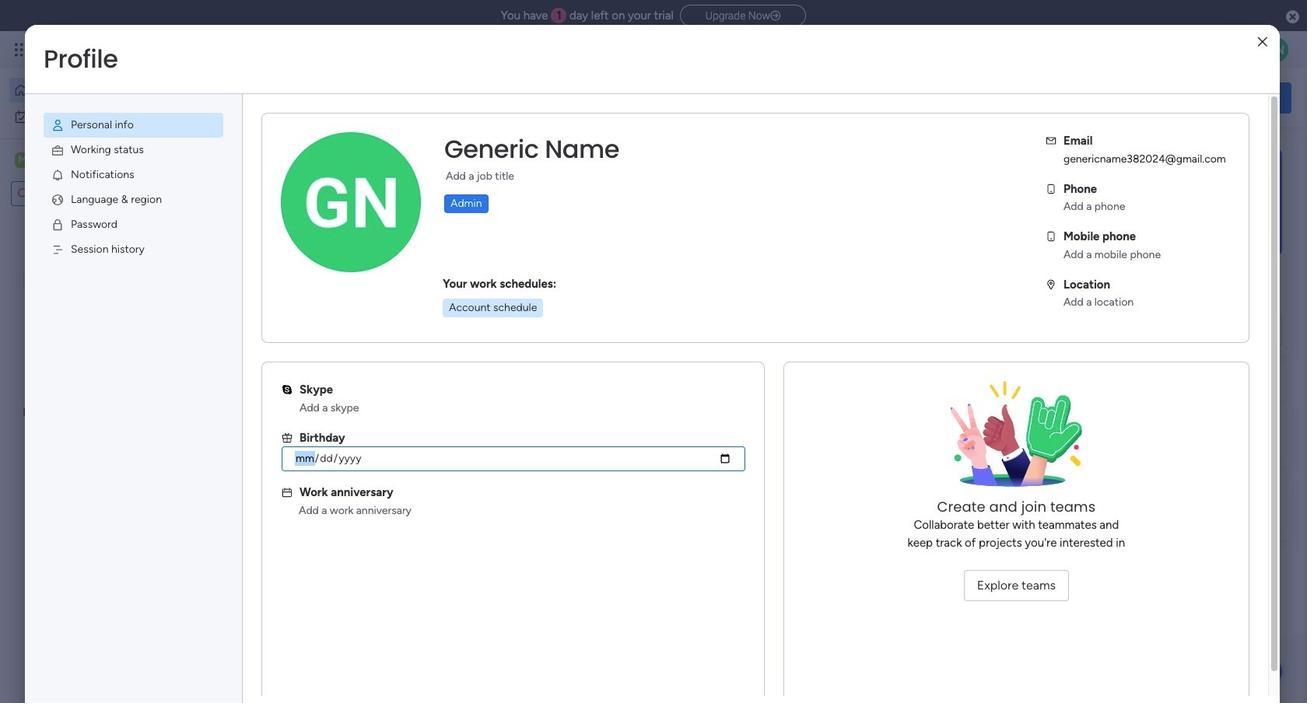 Task type: vqa. For each thing, say whether or not it's contained in the screenshot.
first menu item from the bottom of the Menu Menu
yes



Task type: describe. For each thing, give the bounding box(es) containing it.
password image
[[51, 218, 65, 232]]

close image
[[1258, 36, 1268, 48]]

select product image
[[14, 42, 30, 58]]

6 menu item from the top
[[44, 237, 223, 262]]

generic name image
[[1264, 37, 1289, 62]]

close recently visited image
[[240, 158, 259, 177]]

3 menu item from the top
[[44, 163, 223, 188]]

close my workspaces image
[[240, 454, 259, 473]]

dapulse close image
[[1287, 9, 1300, 25]]

2 option from the top
[[9, 104, 189, 129]]

component image
[[260, 340, 274, 354]]

Search in workspace field
[[33, 185, 111, 203]]

language & region image
[[51, 193, 65, 207]]

working status image
[[51, 143, 65, 157]]

1 option from the top
[[9, 78, 189, 103]]

notifications image
[[51, 168, 65, 182]]

workspace selection element
[[15, 151, 130, 171]]

Add a birthday date field
[[282, 447, 746, 472]]

1 menu item from the top
[[44, 113, 223, 138]]

no teams image
[[939, 381, 1095, 498]]



Task type: locate. For each thing, give the bounding box(es) containing it.
personal info image
[[51, 118, 65, 132]]

option
[[9, 78, 189, 103], [9, 104, 189, 129]]

public board image up component image
[[260, 315, 277, 332]]

option up personal info icon
[[9, 78, 189, 103]]

public board image for component image
[[260, 315, 277, 332]]

public board image up component icon
[[517, 315, 534, 332]]

public board image for component icon
[[517, 315, 534, 332]]

0 horizontal spatial public board image
[[260, 315, 277, 332]]

1 vertical spatial option
[[9, 104, 189, 129]]

1 public board image from the left
[[260, 315, 277, 332]]

workspace image
[[15, 152, 30, 169]]

clear search image
[[113, 186, 128, 202]]

menu menu
[[25, 94, 242, 281]]

0 vertical spatial option
[[9, 78, 189, 103]]

2 public board image from the left
[[517, 315, 534, 332]]

None field
[[441, 133, 623, 166]]

menu item
[[44, 113, 223, 138], [44, 138, 223, 163], [44, 163, 223, 188], [44, 188, 223, 212], [44, 212, 223, 237], [44, 237, 223, 262]]

getting started element
[[1058, 403, 1292, 465]]

dapulse rightstroke image
[[771, 10, 781, 22]]

v2 bolt switch image
[[1192, 89, 1202, 106]]

public board image
[[260, 315, 277, 332], [517, 315, 534, 332]]

templates image image
[[1072, 149, 1278, 256]]

2 menu item from the top
[[44, 138, 223, 163]]

5 menu item from the top
[[44, 212, 223, 237]]

session history image
[[51, 243, 65, 257]]

component image
[[517, 340, 531, 354]]

option up workspace selection element
[[9, 104, 189, 129]]

v2 user feedback image
[[1071, 89, 1083, 106]]

quick search results list box
[[240, 177, 1021, 383]]

1 horizontal spatial public board image
[[517, 315, 534, 332]]

workspace image
[[266, 501, 304, 538]]

open update feed (inbox) image
[[240, 402, 259, 420]]

4 menu item from the top
[[44, 188, 223, 212]]

add to favorites image
[[464, 316, 480, 331]]



